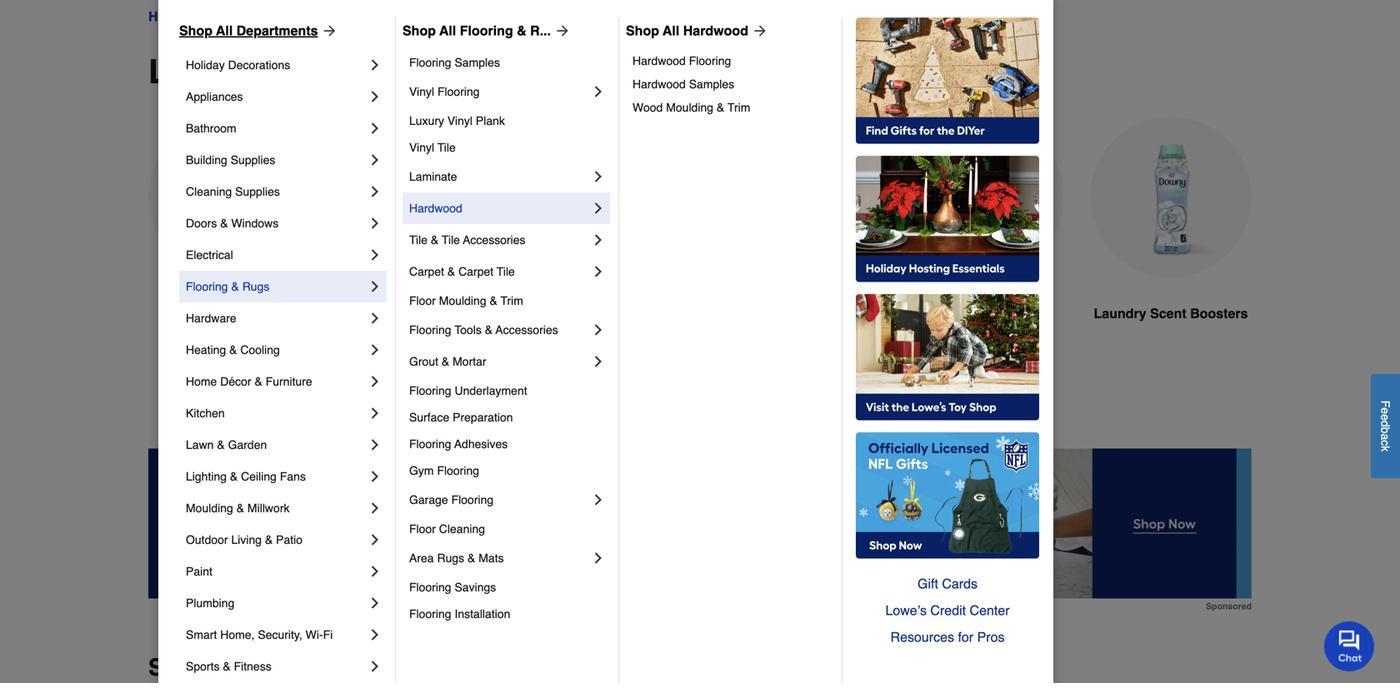 Task type: describe. For each thing, give the bounding box(es) containing it.
flooring up floor cleaning in the bottom left of the page
[[451, 493, 494, 507]]

shop all departments link
[[179, 21, 338, 41]]

shop all flooring & r...
[[403, 23, 551, 38]]

detergent
[[226, 306, 288, 321]]

décor
[[220, 375, 251, 388]]

rugs inside flooring & rugs link
[[242, 280, 270, 293]]

chevron right image for building supplies
[[367, 152, 383, 168]]

heating & cooling
[[186, 343, 280, 357]]

& right lawn
[[217, 438, 225, 452]]

arrow right image
[[318, 23, 338, 39]]

laundry supplies link
[[330, 7, 433, 27]]

& right sports
[[223, 660, 231, 673]]

luxury
[[409, 114, 444, 128]]

sports & fitness
[[186, 660, 271, 673]]

1 vertical spatial cleaning supplies link
[[186, 176, 367, 208]]

samples for hardwood samples
[[689, 78, 734, 91]]

washing machine cleaners
[[738, 306, 850, 341]]

home décor & furniture link
[[186, 366, 367, 398]]

decorations
[[228, 58, 290, 72]]

& left cooling
[[229, 343, 237, 357]]

bathroom
[[186, 122, 236, 135]]

chevron right image for outdoor living & patio
[[367, 532, 383, 548]]

garage
[[409, 493, 448, 507]]

supplies for cleaning supplies link to the bottom
[[235, 185, 280, 198]]

1 vertical spatial vinyl
[[447, 114, 473, 128]]

chevron right image for tile & tile accessories
[[590, 232, 607, 248]]

green container of gain laundry detergent. image
[[148, 117, 310, 278]]

arrow right image for shop all hardwood
[[748, 23, 768, 39]]

moulding for wood
[[666, 101, 713, 114]]

all for flooring
[[439, 23, 456, 38]]

outdoor living & patio link
[[186, 524, 367, 556]]

fabric softeners
[[365, 306, 470, 321]]

gift
[[918, 576, 938, 592]]

find gifts for the diyer. image
[[856, 18, 1039, 144]]

cooling
[[240, 343, 280, 357]]

adhesives
[[454, 438, 508, 451]]

smart home, security, wi-fi
[[186, 628, 333, 642]]

flooring & rugs
[[186, 280, 270, 293]]

chevron right image for lawn & garden
[[367, 437, 383, 453]]

fabric for fabric fresheners
[[925, 306, 965, 321]]

2 vertical spatial moulding
[[186, 502, 233, 515]]

fabric for fabric softeners
[[365, 306, 405, 321]]

chevron right image for flooring tools & accessories
[[590, 322, 607, 338]]

for
[[958, 630, 974, 645]]

accessories for tile & tile accessories
[[463, 233, 526, 247]]

& up carpet & carpet tile
[[431, 233, 439, 247]]

carpet & carpet tile
[[409, 265, 515, 278]]

shop for shop all departments
[[179, 23, 213, 38]]

sports
[[186, 660, 220, 673]]

rugs inside area rugs & mats link
[[437, 552, 464, 565]]

luxury vinyl plank link
[[409, 108, 607, 134]]

flooring tools & accessories
[[409, 323, 558, 337]]

chevron right image for appliances
[[367, 88, 383, 105]]

flooring up vinyl flooring
[[409, 56, 451, 69]]

chevron right image for grout & mortar
[[590, 353, 607, 370]]

& left patio
[[265, 533, 273, 547]]

chevron right image for vinyl flooring
[[590, 83, 607, 100]]

chevron right image for laminate
[[590, 168, 607, 185]]

flooring underlayment
[[409, 384, 527, 398]]

ceiling
[[241, 470, 277, 483]]

hardwood up hardwood flooring link at top
[[683, 23, 748, 38]]

fans
[[280, 470, 306, 483]]

gym flooring link
[[409, 458, 607, 484]]

lawn
[[186, 438, 214, 452]]

r...
[[530, 23, 551, 38]]

& right décor
[[255, 375, 262, 388]]

living
[[231, 533, 262, 547]]

preparation
[[453, 411, 513, 424]]

tile & tile accessories
[[409, 233, 526, 247]]

cleaning supplies for the topmost cleaning supplies link
[[200, 9, 316, 24]]

& right tools
[[485, 323, 493, 337]]

floor for floor cleaning
[[409, 523, 436, 536]]

samples for flooring samples
[[455, 56, 500, 69]]

shop all flooring & r... link
[[403, 21, 571, 41]]

supplies for laundry supplies "link"
[[382, 9, 433, 24]]

tile & tile accessories link
[[409, 224, 590, 256]]

cleaning for cleaning supplies link to the bottom
[[186, 185, 232, 198]]

flooring tools & accessories link
[[409, 314, 590, 346]]

1 e from the top
[[1379, 408, 1392, 414]]

fresheners
[[969, 306, 1040, 321]]

1 carpet from the left
[[409, 265, 444, 278]]

hardware
[[186, 312, 236, 325]]

laminate
[[409, 170, 457, 183]]

holiday decorations
[[186, 58, 290, 72]]

area
[[409, 552, 434, 565]]

supplies for the topmost cleaning supplies link
[[260, 9, 316, 24]]

chevron right image for garage flooring
[[590, 492, 607, 508]]

accessories for flooring tools & accessories
[[496, 323, 558, 337]]

garage flooring link
[[409, 484, 590, 516]]

cleaning for the topmost cleaning supplies link
[[200, 9, 256, 24]]

lowe's credit center link
[[856, 598, 1039, 624]]

floor cleaning link
[[409, 516, 607, 543]]

paint
[[186, 565, 212, 578]]

gym
[[409, 464, 434, 478]]

b
[[1379, 427, 1392, 434]]

all for departments
[[216, 23, 233, 38]]

gift cards link
[[856, 571, 1039, 598]]

laundry for white bottle of shout stain remover. image
[[527, 306, 580, 321]]

departments
[[236, 23, 318, 38]]

surface preparation link
[[409, 404, 607, 431]]

underlayment
[[455, 384, 527, 398]]

2 carpet from the left
[[458, 265, 494, 278]]

fabric softeners link
[[337, 117, 498, 364]]

wood
[[633, 101, 663, 114]]

chevron right image for hardwood
[[590, 200, 607, 217]]

carpet & carpet tile link
[[409, 256, 590, 288]]

moulding for floor
[[439, 294, 486, 308]]

flooring down "surface"
[[409, 438, 451, 451]]

white bottle of shout stain remover. image
[[525, 117, 687, 278]]

pros
[[977, 630, 1005, 645]]

arrow right image for shop all flooring & r...
[[551, 23, 571, 39]]

& left millwork
[[236, 502, 244, 515]]

chevron right image for cleaning supplies
[[367, 183, 383, 200]]

& left r... in the left of the page
[[517, 23, 526, 38]]

chevron right image for carpet & carpet tile
[[590, 263, 607, 280]]

washing machine cleaners link
[[713, 117, 875, 384]]

shop for shop all hardwood
[[626, 23, 659, 38]]

lighting & ceiling fans link
[[186, 461, 367, 493]]

1 vertical spatial laundry supplies
[[148, 53, 428, 91]]

chevron right image for moulding & millwork
[[367, 500, 383, 517]]

plank
[[476, 114, 505, 128]]

chevron right image for holiday decorations
[[367, 57, 383, 73]]

smart
[[186, 628, 217, 642]]

2 e from the top
[[1379, 414, 1392, 421]]

vinyl tile link
[[409, 134, 607, 161]]

a
[[1379, 434, 1392, 440]]

chevron right image for sports & fitness
[[367, 658, 383, 675]]

grout & mortar link
[[409, 346, 590, 378]]

center
[[970, 603, 1010, 618]]

chevron right image for doors & windows
[[367, 215, 383, 232]]

vinyl flooring
[[409, 85, 480, 98]]

fabric fresheners link
[[902, 117, 1063, 364]]

home,
[[220, 628, 255, 642]]

flooring inside 'link'
[[438, 85, 480, 98]]

flooring savings link
[[409, 574, 607, 601]]

2 vertical spatial cleaning
[[439, 523, 485, 536]]

flooring up "surface"
[[409, 384, 451, 398]]

chevron right image for flooring & rugs
[[367, 278, 383, 295]]

gym flooring
[[409, 464, 479, 478]]



Task type: vqa. For each thing, say whether or not it's contained in the screenshot.
Buying Guides
no



Task type: locate. For each thing, give the bounding box(es) containing it.
0 horizontal spatial carpet
[[409, 265, 444, 278]]

chevron right image for hardware
[[367, 310, 383, 327]]

1 horizontal spatial arrow right image
[[748, 23, 768, 39]]

cleaning supplies up 'decorations'
[[200, 9, 316, 24]]

flooring up luxury vinyl plank
[[438, 85, 480, 98]]

shop
[[179, 23, 213, 38], [403, 23, 436, 38], [626, 23, 659, 38]]

chevron right image for electrical
[[367, 247, 383, 263]]

1 horizontal spatial shop
[[403, 23, 436, 38]]

chevron right image
[[367, 57, 383, 73], [590, 83, 607, 100], [367, 88, 383, 105], [367, 120, 383, 137], [367, 152, 383, 168], [590, 168, 607, 185], [367, 183, 383, 200], [590, 232, 607, 248], [367, 247, 383, 263], [590, 263, 607, 280], [367, 278, 383, 295], [367, 310, 383, 327], [367, 342, 383, 358], [367, 373, 383, 390], [367, 405, 383, 422], [367, 437, 383, 453], [367, 468, 383, 485], [367, 500, 383, 517], [367, 532, 383, 548], [590, 550, 607, 567]]

supplies up flooring samples
[[382, 9, 433, 24]]

1 vertical spatial home
[[186, 375, 217, 388]]

all up holiday decorations
[[216, 23, 233, 38]]

flooring down "area"
[[409, 581, 451, 594]]

boosters
[[1190, 306, 1248, 321]]

2 all from the left
[[439, 23, 456, 38]]

3 all from the left
[[663, 23, 679, 38]]

laundry left scent
[[1094, 306, 1147, 321]]

cleaning supplies inside cleaning supplies link
[[186, 185, 280, 198]]

1 vertical spatial rugs
[[437, 552, 464, 565]]

shop for shop all flooring & r...
[[403, 23, 436, 38]]

cleaning down the building
[[186, 185, 232, 198]]

flooring up hardwood samples link
[[689, 54, 731, 68]]

0 horizontal spatial all
[[216, 23, 233, 38]]

chat invite button image
[[1324, 621, 1375, 672]]

paint link
[[186, 556, 367, 588]]

laundry left stain
[[527, 306, 580, 321]]

millwork
[[247, 502, 290, 515]]

trim
[[728, 101, 750, 114], [501, 294, 523, 308]]

all inside the shop all departments link
[[216, 23, 233, 38]]

blue bottle of downy fabric softener. image
[[337, 117, 498, 278]]

e up the 'd'
[[1379, 408, 1392, 414]]

hardwood for hardwood flooring
[[633, 54, 686, 68]]

0 vertical spatial moulding
[[666, 101, 713, 114]]

e up b
[[1379, 414, 1392, 421]]

2 vertical spatial vinyl
[[409, 141, 434, 154]]

hardwood samples
[[633, 78, 734, 91]]

flooring down flooring savings
[[409, 608, 451, 621]]

laundry for the bottle of downy laundry scent booster. image
[[1094, 306, 1147, 321]]

building
[[186, 153, 227, 167]]

supplies down bathroom link
[[231, 153, 275, 167]]

f
[[1379, 401, 1392, 408]]

vinyl for vinyl flooring
[[409, 85, 434, 98]]

chevron right image for paint
[[367, 563, 383, 580]]

supplies left arrow right icon
[[260, 9, 316, 24]]

2 horizontal spatial shop
[[626, 23, 659, 38]]

& down hardwood samples link
[[717, 101, 724, 114]]

advertisement region
[[148, 449, 1252, 611]]

flooring down 'flooring adhesives'
[[437, 464, 479, 478]]

bottle of downy laundry scent booster. image
[[1090, 117, 1252, 278]]

1 arrow right image from the left
[[551, 23, 571, 39]]

all for hardwood
[[663, 23, 679, 38]]

hardwood for hardwood samples
[[633, 78, 686, 91]]

chevron right image for area rugs & mats
[[590, 550, 607, 567]]

0 vertical spatial laundry supplies
[[330, 9, 433, 24]]

visit the lowe's toy shop. image
[[856, 294, 1039, 421]]

2 floor from the top
[[409, 523, 436, 536]]

installation
[[455, 608, 510, 621]]

1 vertical spatial cleaning supplies
[[186, 185, 280, 198]]

arrow right image
[[551, 23, 571, 39], [748, 23, 768, 39]]

flooring installation link
[[409, 601, 607, 628]]

samples down shop all flooring & r... at left
[[455, 56, 500, 69]]

accessories up carpet & carpet tile "link" on the left of the page
[[463, 233, 526, 247]]

cleaning supplies link up windows
[[186, 176, 367, 208]]

cleaning supplies up doors & windows
[[186, 185, 280, 198]]

all
[[216, 23, 233, 38], [439, 23, 456, 38], [663, 23, 679, 38]]

blue spray bottle of febreze fabric freshener. image
[[902, 117, 1063, 278]]

outdoor living & patio
[[186, 533, 303, 547]]

chevron right image for bathroom
[[367, 120, 383, 137]]

1 horizontal spatial rugs
[[437, 552, 464, 565]]

doors & windows
[[186, 217, 279, 230]]

0 horizontal spatial shop
[[179, 23, 213, 38]]

1 shop from the left
[[179, 23, 213, 38]]

vinyl left the plank
[[447, 114, 473, 128]]

& left mats
[[468, 552, 475, 565]]

samples down hardwood flooring link at top
[[689, 78, 734, 91]]

1 all from the left
[[216, 23, 233, 38]]

arrow right image up hardwood flooring link at top
[[748, 23, 768, 39]]

laminate link
[[409, 161, 590, 193]]

d
[[1379, 421, 1392, 427]]

home décor & furniture
[[186, 375, 312, 388]]

luxury vinyl plank
[[409, 114, 505, 128]]

hardwood up wood
[[633, 78, 686, 91]]

smart home, security, wi-fi link
[[186, 619, 367, 651]]

lawn & garden
[[186, 438, 267, 452]]

laundry for green container of gain laundry detergent. image
[[170, 306, 223, 321]]

0 horizontal spatial trim
[[501, 294, 523, 308]]

supplies down arrow right icon
[[289, 53, 428, 91]]

washing
[[738, 306, 793, 321]]

0 vertical spatial home
[[148, 9, 185, 24]]

0 vertical spatial cleaning supplies
[[200, 9, 316, 24]]

appliances
[[186, 90, 243, 103]]

lighting
[[186, 470, 227, 483]]

grout
[[409, 355, 438, 368]]

rugs right "area"
[[437, 552, 464, 565]]

fabric inside fabric fresheners link
[[925, 306, 965, 321]]

0 vertical spatial cleaning supplies link
[[200, 7, 316, 27]]

& right doors
[[220, 217, 228, 230]]

1 horizontal spatial all
[[439, 23, 456, 38]]

shop up hardwood flooring
[[626, 23, 659, 38]]

fabric left softeners
[[365, 306, 405, 321]]

0 vertical spatial samples
[[455, 56, 500, 69]]

shop up flooring samples
[[403, 23, 436, 38]]

bathroom link
[[186, 113, 367, 144]]

home link
[[148, 7, 185, 27]]

floor for floor moulding & trim
[[409, 294, 436, 308]]

chevron right image for lighting & ceiling fans
[[367, 468, 383, 485]]

1 vertical spatial accessories
[[496, 323, 558, 337]]

floor down carpet & carpet tile
[[409, 294, 436, 308]]

laundry down shop all departments
[[148, 53, 280, 91]]

3 shop from the left
[[626, 23, 659, 38]]

1 vertical spatial moulding
[[439, 294, 486, 308]]

2 shop from the left
[[403, 23, 436, 38]]

vinyl tile
[[409, 141, 456, 154]]

gift cards
[[918, 576, 978, 592]]

flooring down electrical
[[186, 280, 228, 293]]

by
[[213, 655, 240, 681]]

vinyl
[[409, 85, 434, 98], [447, 114, 473, 128], [409, 141, 434, 154]]

chevron right image for plumbing
[[367, 595, 383, 612]]

1 horizontal spatial home
[[186, 375, 217, 388]]

chevron right image for smart home, security, wi-fi
[[367, 627, 383, 643]]

outdoor
[[186, 533, 228, 547]]

stain
[[584, 306, 616, 321]]

patio
[[276, 533, 303, 547]]

carpet up floor moulding & trim at the top left of the page
[[458, 265, 494, 278]]

0 horizontal spatial arrow right image
[[551, 23, 571, 39]]

2 fabric from the left
[[925, 306, 965, 321]]

home for home
[[148, 9, 185, 24]]

holiday hosting essentials. image
[[856, 156, 1039, 283]]

1 vertical spatial trim
[[501, 294, 523, 308]]

laundry inside 'link'
[[1094, 306, 1147, 321]]

carpet
[[409, 265, 444, 278], [458, 265, 494, 278]]

0 vertical spatial accessories
[[463, 233, 526, 247]]

vinyl flooring link
[[409, 76, 590, 108]]

flooring installation
[[409, 608, 510, 621]]

laundry inside "link"
[[330, 9, 378, 24]]

shop by brand
[[148, 655, 314, 681]]

all inside shop all hardwood link
[[663, 23, 679, 38]]

building supplies link
[[186, 144, 367, 176]]

trim for wood moulding & trim
[[728, 101, 750, 114]]

laundry detergent
[[170, 306, 288, 321]]

shop up holiday
[[179, 23, 213, 38]]

0 horizontal spatial fabric
[[365, 306, 405, 321]]

plumbing link
[[186, 588, 367, 619]]

shop
[[148, 655, 207, 681]]

wood moulding & trim link
[[633, 96, 830, 119]]

0 horizontal spatial home
[[148, 9, 185, 24]]

moulding down hardwood samples in the top of the page
[[666, 101, 713, 114]]

officially licensed n f l gifts. shop now. image
[[856, 433, 1039, 559]]

0 vertical spatial trim
[[728, 101, 750, 114]]

1 horizontal spatial carpet
[[458, 265, 494, 278]]

fabric left fresheners at the right top of page
[[925, 306, 965, 321]]

vinyl inside 'link'
[[409, 85, 434, 98]]

0 horizontal spatial moulding
[[186, 502, 233, 515]]

laundry right departments
[[330, 9, 378, 24]]

tile inside "link"
[[497, 265, 515, 278]]

moulding down carpet & carpet tile
[[439, 294, 486, 308]]

cleaning supplies
[[200, 9, 316, 24], [186, 185, 280, 198]]

heating
[[186, 343, 226, 357]]

1 floor from the top
[[409, 294, 436, 308]]

0 vertical spatial floor
[[409, 294, 436, 308]]

all up flooring samples
[[439, 23, 456, 38]]

all up hardwood flooring
[[663, 23, 679, 38]]

& inside "link"
[[447, 265, 455, 278]]

hardwood flooring link
[[633, 49, 830, 73]]

& right grout
[[442, 355, 449, 368]]

garden
[[228, 438, 267, 452]]

softeners
[[409, 306, 470, 321]]

wi-
[[306, 628, 323, 642]]

cleaning supplies for cleaning supplies link to the bottom
[[186, 185, 280, 198]]

flooring adhesives
[[409, 438, 508, 451]]

vinyl for vinyl tile
[[409, 141, 434, 154]]

security,
[[258, 628, 302, 642]]

brand
[[247, 655, 314, 681]]

chevron right image for heating & cooling
[[367, 342, 383, 358]]

arrow right image inside shop all hardwood link
[[748, 23, 768, 39]]

1 horizontal spatial moulding
[[439, 294, 486, 308]]

rugs up "detergent"
[[242, 280, 270, 293]]

trim down hardwood samples link
[[728, 101, 750, 114]]

chevron right image for kitchen
[[367, 405, 383, 422]]

vinyl up luxury at the top of the page
[[409, 85, 434, 98]]

moulding & millwork link
[[186, 493, 367, 524]]

chevron right image
[[590, 200, 607, 217], [367, 215, 383, 232], [590, 322, 607, 338], [590, 353, 607, 370], [590, 492, 607, 508], [367, 563, 383, 580], [367, 595, 383, 612], [367, 627, 383, 643], [367, 658, 383, 675]]

flooring & rugs link
[[186, 271, 367, 303]]

0 vertical spatial vinyl
[[409, 85, 434, 98]]

laundry
[[330, 9, 378, 24], [148, 53, 280, 91], [170, 306, 223, 321], [527, 306, 580, 321], [1094, 306, 1147, 321]]

1 vertical spatial cleaning
[[186, 185, 232, 198]]

1 vertical spatial samples
[[689, 78, 734, 91]]

floor moulding & trim
[[409, 294, 523, 308]]

1 horizontal spatial fabric
[[925, 306, 965, 321]]

grout & mortar
[[409, 355, 486, 368]]

trim up flooring tools & accessories link
[[501, 294, 523, 308]]

fabric fresheners
[[925, 306, 1040, 321]]

hardwood down laminate
[[409, 202, 462, 215]]

shop all departments
[[179, 23, 318, 38]]

holiday decorations link
[[186, 49, 367, 81]]

cleaning up holiday decorations
[[200, 9, 256, 24]]

trim for floor moulding & trim
[[501, 294, 523, 308]]

moulding up "outdoor"
[[186, 502, 233, 515]]

2 arrow right image from the left
[[748, 23, 768, 39]]

fabric
[[365, 306, 405, 321], [925, 306, 965, 321]]

doors & windows link
[[186, 208, 367, 239]]

laundry up heating
[[170, 306, 223, 321]]

moulding & millwork
[[186, 502, 290, 515]]

e
[[1379, 408, 1392, 414], [1379, 414, 1392, 421]]

accessories down floor moulding & trim link
[[496, 323, 558, 337]]

all inside shop all flooring & r... link
[[439, 23, 456, 38]]

1 horizontal spatial samples
[[689, 78, 734, 91]]

0 vertical spatial rugs
[[242, 280, 270, 293]]

& up floor moulding & trim at the top left of the page
[[447, 265, 455, 278]]

electrical link
[[186, 239, 367, 271]]

cleaning up area rugs & mats
[[439, 523, 485, 536]]

laundry supplies
[[330, 9, 433, 24], [148, 53, 428, 91]]

electrical
[[186, 248, 233, 262]]

floor up "area"
[[409, 523, 436, 536]]

0 horizontal spatial rugs
[[242, 280, 270, 293]]

2 horizontal spatial all
[[663, 23, 679, 38]]

heating & cooling link
[[186, 334, 367, 366]]

hardwood up hardwood samples in the top of the page
[[633, 54, 686, 68]]

arrow right image up flooring samples link
[[551, 23, 571, 39]]

hardwood samples link
[[633, 73, 830, 96]]

1 fabric from the left
[[365, 306, 405, 321]]

surface preparation
[[409, 411, 513, 424]]

flooring up flooring samples link
[[460, 23, 513, 38]]

orange box of tide washing machine cleaner. image
[[713, 117, 875, 278]]

appliances link
[[186, 81, 367, 113]]

supplies up windows
[[235, 185, 280, 198]]

& up laundry detergent
[[231, 280, 239, 293]]

cleaning supplies link up 'decorations'
[[200, 7, 316, 27]]

home for home décor & furniture
[[186, 375, 217, 388]]

k
[[1379, 446, 1392, 452]]

flooring down softeners
[[409, 323, 451, 337]]

chevron right image for home décor & furniture
[[367, 373, 383, 390]]

& up flooring tools & accessories link
[[490, 294, 497, 308]]

machine
[[797, 306, 850, 321]]

1 vertical spatial floor
[[409, 523, 436, 536]]

laundry stain removers
[[527, 306, 684, 321]]

vinyl down luxury at the top of the page
[[409, 141, 434, 154]]

shop all hardwood
[[626, 23, 748, 38]]

fabric inside fabric softeners 'link'
[[365, 306, 405, 321]]

0 vertical spatial cleaning
[[200, 9, 256, 24]]

carpet up fabric softeners
[[409, 265, 444, 278]]

fitness
[[234, 660, 271, 673]]

supplies inside "link"
[[382, 9, 433, 24]]

1 horizontal spatial trim
[[728, 101, 750, 114]]

2 horizontal spatial moulding
[[666, 101, 713, 114]]

0 horizontal spatial samples
[[455, 56, 500, 69]]

arrow right image inside shop all flooring & r... link
[[551, 23, 571, 39]]

floor moulding & trim link
[[409, 288, 607, 314]]

cleaning supplies link
[[200, 7, 316, 27], [186, 176, 367, 208]]

supplies for building supplies link
[[231, 153, 275, 167]]

& left ceiling
[[230, 470, 238, 483]]

hardwood for hardwood
[[409, 202, 462, 215]]



